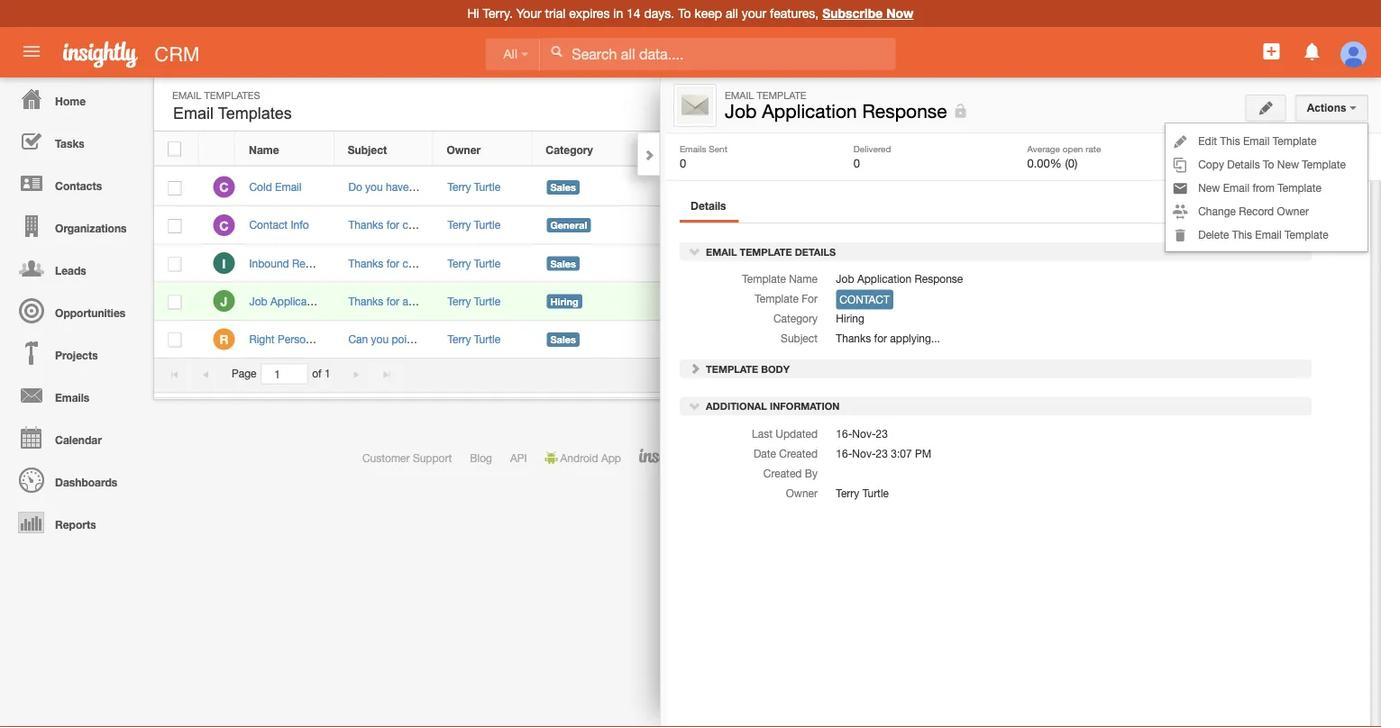 Task type: vqa. For each thing, say whether or not it's contained in the screenshot.
Evernote icon at bottom
no



Task type: describe. For each thing, give the bounding box(es) containing it.
the
[[450, 333, 465, 346]]

android app link
[[545, 452, 621, 465]]

sales cell for i
[[533, 245, 668, 283]]

app for android app
[[602, 452, 621, 465]]

inbound
[[249, 257, 289, 270]]

23 for thanks for contacting us.
[[957, 257, 969, 270]]

3:07 for thanks for contacting us.
[[972, 257, 993, 270]]

now
[[887, 6, 914, 21]]

for for thanks for applying... terry turtle
[[387, 295, 400, 308]]

change record owner
[[1199, 205, 1310, 217]]

template down email template details
[[742, 273, 786, 286]]

features,
[[770, 6, 819, 21]]

refresh list image
[[912, 97, 929, 110]]

16-nov-23 3:07 pm cell for thanks for connecting
[[903, 207, 1061, 245]]

terry right time
[[448, 181, 471, 193]]

email templates button
[[169, 100, 296, 127]]

crm
[[155, 42, 200, 65]]

calendar
[[55, 434, 102, 446]]

change record owner link
[[1166, 199, 1368, 223]]

edit this email template
[[1199, 134, 1317, 147]]

(0) for average click rate 0.00% (0)
[[1239, 156, 1252, 170]]

of 1
[[312, 368, 331, 380]]

1 vertical spatial hiring
[[836, 313, 865, 325]]

edit
[[1199, 134, 1218, 147]]

general cell
[[533, 207, 668, 245]]

this for delete
[[1233, 228, 1253, 241]]

5 terry turtle link from the top
[[448, 333, 501, 346]]

terms of service link
[[808, 452, 888, 465]]

i row
[[154, 245, 1106, 283]]

record permissions image
[[953, 100, 969, 122]]

recycle bin
[[1136, 142, 1203, 154]]

cold email link
[[249, 181, 311, 193]]

show sidebar image
[[1148, 97, 1161, 110]]

average open rate 0.00% (0)
[[1028, 143, 1102, 170]]

subscribe now link
[[823, 6, 914, 21]]

sales for r
[[551, 334, 576, 346]]

contact for i
[[682, 257, 721, 270]]

0% cell for thanks for connecting terry turtle
[[768, 207, 903, 245]]

for inside the i row
[[387, 257, 400, 270]]

email template categories
[[1118, 190, 1270, 202]]

reports link
[[5, 501, 144, 544]]

3:07 for can you point me to the right person?
[[972, 333, 993, 346]]

opportunities link
[[5, 290, 144, 332]]

email templates email templates
[[172, 89, 292, 123]]

to for c
[[436, 181, 446, 193]]

sales for c
[[551, 182, 576, 193]]

16-nov-23 3:07 pm cell for can you point me to the right person?
[[903, 321, 1061, 359]]

category inside row
[[546, 143, 593, 156]]

terry down terms of service
[[836, 487, 860, 500]]

0% for thanks for connecting terry turtle
[[785, 220, 801, 232]]

contact info link
[[249, 219, 318, 232]]

page
[[232, 368, 257, 380]]

owner inside row
[[447, 143, 481, 156]]

nov- for thanks for contacting us.
[[933, 257, 957, 270]]

template right chevron right icon
[[706, 363, 759, 375]]

inbound response link
[[249, 257, 350, 270]]

sales cell for c
[[533, 169, 668, 207]]

tasks
[[55, 137, 85, 150]]

to for r
[[437, 333, 447, 346]]

delete this email template link
[[1166, 223, 1368, 246]]

nov- for can you point me to the right person?
[[933, 333, 957, 346]]

1 0% from the top
[[785, 182, 801, 193]]

0 horizontal spatial of
[[312, 368, 322, 380]]

job inside the j row
[[249, 295, 268, 308]]

2 vertical spatial details
[[795, 246, 836, 258]]

recycle bin link
[[1118, 142, 1212, 154]]

delivered
[[854, 143, 892, 154]]

thanks for contacting us. link
[[349, 257, 471, 270]]

name inside row
[[249, 143, 279, 156]]

2 horizontal spatial of
[[1042, 368, 1051, 380]]

0 vertical spatial job
[[725, 100, 757, 122]]

Search all data.... text field
[[541, 38, 896, 70]]

pm for thanks for connecting
[[996, 219, 1012, 232]]

new email template link
[[1190, 90, 1318, 117]]

14
[[627, 6, 641, 21]]

your
[[742, 6, 767, 21]]

template up template name
[[740, 246, 792, 258]]

turtle inside r row
[[474, 333, 501, 346]]

email inside 'c' row
[[275, 181, 302, 193]]

cold email
[[249, 181, 302, 193]]

16- for thanks for connecting
[[917, 219, 933, 232]]

delivered 0
[[854, 143, 892, 170]]

days.
[[644, 6, 675, 21]]

5 0% cell from the top
[[768, 321, 903, 359]]

1 vertical spatial subject
[[781, 333, 818, 345]]

Search this list... text field
[[688, 90, 891, 117]]

3:07 for thanks for connecting
[[972, 219, 993, 232]]

chevron down image
[[689, 400, 702, 413]]

general for general cell
[[551, 220, 587, 232]]

home
[[55, 95, 86, 107]]

template name
[[742, 273, 818, 286]]

actions
[[1308, 102, 1350, 114]]

sales down general link
[[1144, 241, 1169, 253]]

c link for contact info
[[213, 214, 235, 236]]

all link
[[486, 38, 540, 71]]

nov- for thanks for connecting
[[933, 219, 957, 232]]

iphone
[[733, 452, 767, 465]]

edit this email template link
[[1166, 129, 1368, 152]]

average for average open rate 0.00% (0)
[[1028, 143, 1061, 154]]

1 horizontal spatial category
[[774, 313, 818, 325]]

contact left info
[[249, 219, 288, 232]]

tasks link
[[5, 120, 144, 162]]

i
[[222, 256, 226, 271]]

rate for average click rate 0.00% (0)
[[1258, 143, 1273, 154]]

template inside 'link'
[[1285, 228, 1329, 241]]

c link for cold email
[[213, 176, 235, 198]]

0% cell for inbound response thanks for contacting us.
[[768, 245, 903, 283]]

terry turtle for r
[[448, 333, 501, 346]]

notifications image
[[1302, 41, 1324, 62]]

chevron right image
[[689, 362, 702, 375]]

turtle down service
[[863, 487, 889, 500]]

sales cell for r
[[533, 321, 668, 359]]

organizations
[[55, 222, 127, 235]]

16- for do you have time to connect?
[[917, 181, 933, 193]]

white image
[[550, 45, 563, 58]]

general link
[[1131, 216, 1184, 230]]

template type
[[681, 143, 755, 156]]

policy
[[944, 452, 974, 465]]

email inside 'link'
[[1256, 228, 1282, 241]]

1 terry turtle link from the top
[[448, 181, 501, 193]]

subscribe
[[823, 6, 883, 21]]

new for new email template
[[1202, 97, 1224, 110]]

terry turtle link for thanks for connecting terry turtle
[[448, 219, 501, 232]]

delete this email template
[[1199, 228, 1329, 241]]

hi
[[468, 6, 480, 21]]

actions button
[[1296, 95, 1369, 122]]

me
[[419, 333, 434, 346]]

template up general link
[[1151, 190, 1204, 202]]

right
[[468, 333, 490, 346]]

last updated
[[752, 427, 818, 440]]

blog link
[[470, 452, 492, 465]]

opportunities
[[55, 307, 126, 319]]

23 for can you point me to the right person?
[[957, 333, 969, 346]]

0% inside r row
[[785, 334, 801, 346]]

16-nov-23 3:07 pm cell for do you have time to connect?
[[903, 169, 1061, 207]]

right person
[[249, 333, 312, 346]]

terry up us.
[[448, 219, 471, 232]]

contact cell for i
[[668, 245, 768, 283]]

dashboards link
[[5, 459, 144, 501]]

hi terry. your trial expires in 14 days. to keep all your features, subscribe now
[[468, 6, 914, 21]]

updated
[[776, 427, 818, 440]]

home link
[[5, 78, 144, 120]]

lead cell
[[668, 169, 768, 207]]

us.
[[457, 257, 471, 270]]

date
[[754, 447, 777, 460]]

this for edit
[[1221, 134, 1241, 147]]

can you point me to the right person?
[[349, 333, 532, 346]]

1 5 from the left
[[1033, 368, 1039, 380]]

2 horizontal spatial owner
[[1278, 205, 1310, 217]]

additional
[[706, 401, 767, 413]]

0 horizontal spatial to
[[678, 6, 691, 21]]

for for thanks for connecting terry turtle
[[387, 219, 400, 232]]

pm for can you point me to the right person?
[[996, 333, 1012, 346]]

2 c row from the top
[[154, 207, 1106, 245]]

template up copy details to new template
[[1273, 134, 1317, 147]]

c for contact info
[[219, 218, 229, 233]]

0 vertical spatial templates
[[204, 89, 260, 101]]

privacy policy
[[906, 452, 974, 465]]

r row
[[154, 321, 1106, 359]]

c for cold email
[[219, 180, 229, 195]]

2 1 from the left
[[1017, 368, 1023, 380]]

projects link
[[5, 332, 144, 374]]

thanks for thanks for applying...
[[836, 333, 872, 345]]

iphone app link
[[718, 452, 790, 465]]

emails for emails
[[55, 391, 90, 404]]

privacy policy link
[[906, 452, 974, 465]]

api
[[510, 452, 527, 465]]

j
[[221, 294, 228, 309]]

additional information
[[704, 401, 840, 413]]

thanks for applying... link
[[349, 295, 453, 308]]

created by
[[764, 467, 818, 480]]

0 vertical spatial details
[[1228, 158, 1261, 170]]

info
[[291, 219, 309, 232]]

contact info
[[249, 219, 309, 232]]

details link
[[680, 195, 737, 220]]

template down search all data.... text box
[[757, 89, 807, 101]]



Task type: locate. For each thing, give the bounding box(es) containing it.
5 left items
[[1054, 368, 1060, 380]]

0 horizontal spatial owner
[[447, 143, 481, 156]]

response inside the j row
[[328, 295, 376, 308]]

c row
[[154, 169, 1106, 207], [154, 207, 1106, 245]]

0 vertical spatial name
[[249, 143, 279, 156]]

name
[[249, 143, 279, 156], [789, 273, 818, 286]]

emails
[[680, 143, 707, 154], [55, 391, 90, 404]]

job application response up delivered
[[725, 100, 948, 122]]

reports
[[55, 519, 96, 531]]

of right terms
[[840, 452, 849, 465]]

1 average from the left
[[1028, 143, 1061, 154]]

23 inside r row
[[957, 333, 969, 346]]

1 c from the top
[[219, 180, 229, 195]]

1 rate from the left
[[1086, 143, 1102, 154]]

contact for c
[[682, 219, 721, 232]]

0 horizontal spatial 1
[[325, 368, 331, 380]]

terms of service
[[808, 452, 888, 465]]

0 horizontal spatial details
[[691, 199, 727, 212]]

terry turtle for c
[[448, 181, 501, 193]]

1 vertical spatial details
[[691, 199, 727, 212]]

1 0 from the left
[[680, 156, 687, 170]]

turtle up right
[[474, 295, 501, 308]]

0 vertical spatial hiring
[[551, 296, 579, 308]]

1 0.00% from the left
[[1028, 156, 1062, 170]]

0 horizontal spatial hiring
[[551, 296, 579, 308]]

0% cell up for
[[768, 245, 903, 283]]

categories
[[1206, 190, 1270, 202]]

0 horizontal spatial 0.00%
[[1028, 156, 1062, 170]]

0 vertical spatial to
[[678, 6, 691, 21]]

template right from
[[1278, 181, 1322, 194]]

0 horizontal spatial general
[[551, 220, 587, 232]]

16-nov-23 3:07 pm cell
[[903, 169, 1061, 207], [903, 207, 1061, 245], [903, 245, 1061, 283], [903, 321, 1061, 359]]

1 horizontal spatial 0
[[854, 156, 860, 170]]

you inside r row
[[371, 333, 389, 346]]

23 for thanks for connecting
[[957, 219, 969, 232]]

turtle inside the j row
[[474, 295, 501, 308]]

sales down general cell
[[551, 258, 576, 270]]

None checkbox
[[168, 219, 182, 234], [168, 257, 182, 272], [168, 295, 182, 310], [168, 333, 182, 348], [168, 219, 182, 234], [168, 257, 182, 272], [168, 295, 182, 310], [168, 333, 182, 348]]

sales cell
[[533, 169, 668, 207], [533, 245, 668, 283], [533, 321, 668, 359]]

2 rate from the left
[[1258, 143, 1273, 154]]

3 0% cell from the top
[[768, 245, 903, 283]]

2 16-nov-23 3:07 pm cell from the top
[[903, 207, 1061, 245]]

0 inside emails sent 0
[[680, 156, 687, 170]]

calendar link
[[5, 417, 144, 459]]

16-nov-23 3:07 pm for thanks for connecting
[[917, 219, 1012, 232]]

None checkbox
[[168, 142, 181, 156], [168, 181, 182, 196], [168, 142, 181, 156], [168, 181, 182, 196]]

5
[[1033, 368, 1039, 380], [1054, 368, 1060, 380]]

pm inside r row
[[996, 333, 1012, 346]]

0 down delivered
[[854, 156, 860, 170]]

to left keep
[[678, 6, 691, 21]]

turtle right us.
[[474, 257, 501, 270]]

sales cell down the i row
[[533, 321, 668, 359]]

details
[[1228, 158, 1261, 170], [691, 199, 727, 212], [795, 246, 836, 258]]

for down contact
[[875, 333, 888, 345]]

2 terry turtle link from the top
[[448, 219, 501, 232]]

1 horizontal spatial hiring
[[836, 313, 865, 325]]

1 vertical spatial name
[[789, 273, 818, 286]]

turtle inside the i row
[[474, 257, 501, 270]]

rate right the open
[[1086, 143, 1102, 154]]

template left "type"
[[681, 143, 728, 156]]

thanks
[[349, 219, 384, 232], [349, 257, 384, 270], [349, 295, 384, 308], [836, 333, 872, 345]]

0 vertical spatial c
[[219, 180, 229, 195]]

2 c link from the top
[[213, 214, 235, 236]]

2 0.00% from the left
[[1202, 156, 1236, 170]]

4 0% from the top
[[785, 296, 801, 308]]

0 vertical spatial application
[[762, 100, 857, 122]]

row group containing c
[[154, 169, 1106, 359]]

type
[[731, 143, 755, 156]]

pm for thanks for contacting us.
[[996, 257, 1012, 270]]

cold
[[249, 181, 272, 193]]

created down updated
[[780, 447, 818, 460]]

2 horizontal spatial job
[[836, 273, 855, 286]]

application down inbound response link
[[271, 295, 325, 308]]

0.00% for average click rate 0.00% (0)
[[1202, 156, 1236, 170]]

1 vertical spatial c
[[219, 218, 229, 233]]

template up edit this email template link
[[1259, 97, 1306, 110]]

thanks down inbound response thanks for contacting us.
[[349, 295, 384, 308]]

terry
[[448, 181, 471, 193], [448, 219, 471, 232], [448, 257, 471, 270], [448, 295, 471, 308], [448, 333, 471, 346], [836, 487, 860, 500]]

person
[[278, 333, 312, 346]]

16-nov-23 3:07 pm
[[917, 181, 1012, 193], [917, 219, 1012, 232], [917, 257, 1012, 270], [917, 333, 1012, 346], [836, 447, 932, 460]]

c up i link
[[219, 218, 229, 233]]

contacts link
[[5, 162, 144, 205]]

3 0% from the top
[[785, 258, 801, 270]]

0% for inbound response thanks for contacting us.
[[785, 258, 801, 270]]

1 sales cell from the top
[[533, 169, 668, 207]]

expires
[[569, 6, 610, 21]]

thanks for connecting terry turtle
[[349, 219, 501, 232]]

you for c
[[365, 181, 383, 193]]

for inside the j row
[[387, 295, 400, 308]]

email
[[172, 89, 201, 101], [725, 89, 754, 101], [1227, 97, 1256, 110], [173, 104, 214, 123], [1244, 134, 1270, 147], [275, 181, 302, 193], [1224, 181, 1250, 194], [1118, 190, 1149, 202], [1256, 228, 1282, 241], [706, 246, 737, 258]]

1 horizontal spatial applying...
[[891, 333, 941, 345]]

0 horizontal spatial emails
[[55, 391, 90, 404]]

application up contact
[[858, 273, 912, 286]]

emails for emails sent 0
[[680, 143, 707, 154]]

3:07
[[972, 181, 993, 193], [972, 219, 993, 232], [972, 257, 993, 270], [972, 333, 993, 346], [891, 447, 912, 460]]

1 field
[[262, 365, 307, 384]]

sales inside r row
[[551, 334, 576, 346]]

details down lead
[[691, 199, 727, 212]]

0 vertical spatial this
[[1221, 134, 1241, 147]]

4 0% cell from the top
[[768, 283, 903, 321]]

(0) down the open
[[1066, 156, 1078, 170]]

pm inside the i row
[[996, 257, 1012, 270]]

for for thanks for applying...
[[875, 333, 888, 345]]

job application response inside the j row
[[249, 295, 376, 308]]

applying... for thanks for applying... terry turtle
[[403, 295, 453, 308]]

1 vertical spatial application
[[858, 273, 912, 286]]

response inside the i row
[[292, 257, 341, 270]]

general
[[1144, 217, 1181, 229], [551, 220, 587, 232]]

subject up the body
[[781, 333, 818, 345]]

turtle right time
[[474, 181, 501, 193]]

terry up the
[[448, 295, 471, 308]]

c
[[219, 180, 229, 195], [219, 218, 229, 233]]

23 for do you have time to connect?
[[957, 181, 969, 193]]

0.00% inside average click rate 0.00% (0)
[[1202, 156, 1236, 170]]

1 contact cell from the top
[[668, 207, 768, 245]]

1 horizontal spatial average
[[1202, 143, 1235, 154]]

by
[[805, 467, 818, 480]]

0 horizontal spatial (0)
[[1066, 156, 1078, 170]]

0 vertical spatial subject
[[348, 143, 387, 156]]

0 vertical spatial c link
[[213, 176, 235, 198]]

for
[[802, 293, 818, 305]]

3 sales cell from the top
[[533, 321, 668, 359]]

0 horizontal spatial 5
[[1033, 368, 1039, 380]]

created
[[780, 447, 818, 460], [764, 467, 802, 480]]

android app
[[561, 452, 621, 465]]

1 vertical spatial this
[[1233, 228, 1253, 241]]

16-nov-23 3:07 pm for do you have time to connect?
[[917, 181, 1012, 193]]

emails inside navigation
[[55, 391, 90, 404]]

pm for do you have time to connect?
[[996, 181, 1012, 193]]

16-nov-23
[[836, 427, 888, 440]]

you for r
[[371, 333, 389, 346]]

5 right -
[[1033, 368, 1039, 380]]

1 vertical spatial you
[[371, 333, 389, 346]]

thanks for applying...
[[836, 333, 941, 345]]

chevron down image
[[689, 245, 702, 258]]

can
[[349, 333, 368, 346]]

1 horizontal spatial 5
[[1054, 368, 1060, 380]]

1 vertical spatial to
[[437, 333, 447, 346]]

1 c link from the top
[[213, 176, 235, 198]]

rate for average open rate 0.00% (0)
[[1086, 143, 1102, 154]]

delete
[[1199, 228, 1230, 241]]

terms
[[808, 452, 837, 465]]

android
[[561, 452, 599, 465]]

app right "android"
[[602, 452, 621, 465]]

thanks for thanks for applying... terry turtle
[[349, 295, 384, 308]]

1 vertical spatial job application response
[[836, 273, 964, 286]]

owner up connect?
[[447, 143, 481, 156]]

response up can
[[328, 295, 376, 308]]

time
[[412, 181, 433, 193]]

application inside the j row
[[271, 295, 325, 308]]

16-
[[917, 181, 933, 193], [917, 219, 933, 232], [917, 257, 933, 270], [917, 333, 933, 346], [836, 427, 853, 440], [836, 447, 853, 460]]

to inside 'c' row
[[436, 181, 446, 193]]

0 horizontal spatial job
[[249, 295, 268, 308]]

from
[[1253, 181, 1275, 194]]

sales cell down chevron right image
[[533, 169, 668, 207]]

1 horizontal spatial job
[[725, 100, 757, 122]]

16-nov-23 3:07 pm for can you point me to the right person?
[[917, 333, 1012, 346]]

0 vertical spatial applying...
[[403, 295, 453, 308]]

contact cell for c
[[668, 207, 768, 245]]

0 vertical spatial new
[[1202, 97, 1224, 110]]

average inside average open rate 0.00% (0)
[[1028, 143, 1061, 154]]

contact inside the i row
[[682, 257, 721, 270]]

new for new email from template
[[1199, 181, 1221, 194]]

1 right 1 field
[[325, 368, 331, 380]]

2 app from the left
[[770, 452, 790, 465]]

0 vertical spatial sales cell
[[533, 169, 668, 207]]

open
[[1063, 143, 1084, 154]]

terry turtle link
[[448, 181, 501, 193], [448, 219, 501, 232], [448, 257, 501, 270], [448, 295, 501, 308], [448, 333, 501, 346]]

2 c from the top
[[219, 218, 229, 233]]

for left connecting
[[387, 219, 400, 232]]

general for general link
[[1144, 217, 1181, 229]]

chevron right image
[[643, 149, 656, 161]]

0 horizontal spatial app
[[602, 452, 621, 465]]

c link left "cold"
[[213, 176, 235, 198]]

emails inside emails sent 0
[[680, 143, 707, 154]]

items
[[1063, 368, 1090, 380]]

0% cell down delivered
[[768, 169, 903, 207]]

terry right me
[[448, 333, 471, 346]]

you
[[365, 181, 383, 193], [371, 333, 389, 346]]

1 horizontal spatial 1
[[1017, 368, 1023, 380]]

terry down connecting
[[448, 257, 471, 270]]

1 horizontal spatial (0)
[[1239, 156, 1252, 170]]

nov- inside r row
[[933, 333, 957, 346]]

api link
[[510, 452, 527, 465]]

thanks for thanks for connecting terry turtle
[[349, 219, 384, 232]]

general up sales link
[[1144, 217, 1181, 229]]

2 vertical spatial application
[[271, 295, 325, 308]]

0 horizontal spatial applying...
[[403, 295, 453, 308]]

0 vertical spatial to
[[436, 181, 446, 193]]

2 vertical spatial job application response
[[249, 295, 376, 308]]

j row
[[154, 283, 1106, 321]]

emails left sent
[[680, 143, 707, 154]]

hiring down the i row
[[551, 296, 579, 308]]

r link
[[213, 329, 235, 350]]

to inside r row
[[437, 333, 447, 346]]

16-nov-23 3:07 pm cell for thanks for contacting us.
[[903, 245, 1061, 283]]

average up copy
[[1202, 143, 1235, 154]]

hiring inside cell
[[551, 296, 579, 308]]

0% cell down for
[[768, 321, 903, 359]]

0% cell up thanks for applying...
[[768, 283, 903, 321]]

for up "point"
[[387, 295, 400, 308]]

0 horizontal spatial category
[[546, 143, 593, 156]]

to
[[678, 6, 691, 21], [1264, 158, 1275, 170]]

terry turtle for i
[[448, 257, 501, 270]]

2 0% cell from the top
[[768, 207, 903, 245]]

1 0% cell from the top
[[768, 169, 903, 207]]

template down change record owner link
[[1285, 228, 1329, 241]]

sales right person?
[[551, 334, 576, 346]]

date created
[[754, 447, 818, 460]]

0.00%
[[1028, 156, 1062, 170], [1202, 156, 1236, 170]]

job application response down inbound response link
[[249, 295, 376, 308]]

hiring cell
[[533, 283, 668, 321]]

1 horizontal spatial rate
[[1258, 143, 1273, 154]]

terry inside the i row
[[448, 257, 471, 270]]

(0) inside average click rate 0.00% (0)
[[1239, 156, 1252, 170]]

template down template name
[[755, 293, 799, 305]]

1 horizontal spatial to
[[1264, 158, 1275, 170]]

0.00% for average open rate 0.00% (0)
[[1028, 156, 1062, 170]]

you right do
[[365, 181, 383, 193]]

row group
[[154, 169, 1106, 359]]

0 horizontal spatial 0
[[680, 156, 687, 170]]

1 horizontal spatial name
[[789, 273, 818, 286]]

1 vertical spatial c link
[[213, 214, 235, 236]]

i link
[[213, 253, 235, 274]]

rate inside average click rate 0.00% (0)
[[1258, 143, 1273, 154]]

1 vertical spatial job
[[836, 273, 855, 286]]

1 left -
[[1017, 368, 1023, 380]]

new up new email from template link
[[1278, 158, 1300, 170]]

thanks inside the i row
[[349, 257, 384, 270]]

information
[[770, 401, 840, 413]]

terry turtle
[[448, 181, 501, 193], [448, 257, 501, 270], [448, 333, 501, 346], [836, 487, 889, 500]]

email template image
[[677, 87, 713, 124]]

contact cell up chevron down icon
[[668, 207, 768, 245]]

hiring
[[551, 296, 579, 308], [836, 313, 865, 325]]

leads
[[55, 264, 86, 277]]

response up thanks for applying...
[[915, 273, 964, 286]]

recycle
[[1136, 142, 1183, 154]]

(0) for average open rate 0.00% (0)
[[1066, 156, 1078, 170]]

rate inside average open rate 0.00% (0)
[[1086, 143, 1102, 154]]

(0) down click
[[1239, 156, 1252, 170]]

thanks down contact
[[836, 333, 872, 345]]

16- inside r row
[[917, 333, 933, 346]]

connecting
[[403, 219, 456, 232]]

response up job application response link
[[292, 257, 341, 270]]

to right time
[[436, 181, 446, 193]]

created down date created
[[764, 467, 802, 480]]

1 horizontal spatial subject
[[781, 333, 818, 345]]

(0) inside average open rate 0.00% (0)
[[1066, 156, 1078, 170]]

0 vertical spatial you
[[365, 181, 383, 193]]

general inside cell
[[551, 220, 587, 232]]

of right 1 field
[[312, 368, 322, 380]]

of right -
[[1042, 368, 1051, 380]]

nov- for do you have time to connect?
[[933, 181, 957, 193]]

sales link
[[1131, 239, 1173, 254]]

details up template name
[[795, 246, 836, 258]]

body
[[761, 363, 790, 375]]

16- inside the i row
[[917, 257, 933, 270]]

template inside row
[[681, 143, 728, 156]]

thanks inside the j row
[[349, 295, 384, 308]]

you right can
[[371, 333, 389, 346]]

applying... for thanks for applying...
[[891, 333, 941, 345]]

0% cell for thanks for applying... terry turtle
[[768, 283, 903, 321]]

new up edit
[[1202, 97, 1224, 110]]

sent
[[709, 143, 728, 154]]

sales inside the i row
[[551, 258, 576, 270]]

job right j link
[[249, 295, 268, 308]]

0.00% inside average open rate 0.00% (0)
[[1028, 156, 1062, 170]]

navigation containing home
[[0, 78, 144, 544]]

4 16-nov-23 3:07 pm cell from the top
[[903, 321, 1061, 359]]

c row down chevron right image
[[154, 169, 1106, 207]]

1 vertical spatial new
[[1278, 158, 1300, 170]]

can you point me to the right person? link
[[349, 333, 532, 346]]

2 contact cell from the top
[[668, 245, 768, 283]]

1 horizontal spatial 0.00%
[[1202, 156, 1236, 170]]

1 16-nov-23 3:07 pm cell from the top
[[903, 169, 1061, 207]]

you inside 'c' row
[[365, 181, 383, 193]]

terry inside the j row
[[448, 295, 471, 308]]

this down change record owner
[[1233, 228, 1253, 241]]

16-nov-23 3:07 pm inside the i row
[[917, 257, 1012, 270]]

to up new email from template link
[[1264, 158, 1275, 170]]

1 vertical spatial sales cell
[[533, 245, 668, 283]]

1 app from the left
[[602, 452, 621, 465]]

c left "cold"
[[219, 180, 229, 195]]

0 vertical spatial emails
[[680, 143, 707, 154]]

1 vertical spatial owner
[[1278, 205, 1310, 217]]

row containing name
[[154, 133, 1105, 166]]

terry inside r row
[[448, 333, 471, 346]]

applying... inside the j row
[[403, 295, 453, 308]]

emails sent 0
[[680, 143, 728, 170]]

1 horizontal spatial details
[[795, 246, 836, 258]]

1 horizontal spatial of
[[840, 452, 849, 465]]

templates
[[204, 89, 260, 101], [218, 104, 292, 123]]

0 horizontal spatial average
[[1028, 143, 1061, 154]]

job up "type"
[[725, 100, 757, 122]]

thanks up thanks for applying... 'link'
[[349, 257, 384, 270]]

2 (0) from the left
[[1239, 156, 1252, 170]]

c link up i link
[[213, 214, 235, 236]]

5 0% from the top
[[785, 334, 801, 346]]

16- for can you point me to the right person?
[[917, 333, 933, 346]]

terry turtle link for inbound response thanks for contacting us.
[[448, 257, 501, 270]]

template down actions
[[1303, 158, 1347, 170]]

0% cell
[[768, 169, 903, 207], [768, 207, 903, 245], [768, 245, 903, 283], [768, 283, 903, 321], [768, 321, 903, 359]]

iphone app
[[733, 452, 790, 465]]

contact cell
[[668, 207, 768, 245], [668, 245, 768, 283]]

lead
[[682, 181, 706, 193]]

2 vertical spatial owner
[[786, 487, 818, 500]]

new email from template
[[1199, 181, 1322, 194]]

have
[[386, 181, 409, 193]]

0% inside the j row
[[785, 296, 801, 308]]

terry turtle link for thanks for applying... terry turtle
[[448, 295, 501, 308]]

0 horizontal spatial name
[[249, 143, 279, 156]]

16-nov-23 3:07 pm inside r row
[[917, 333, 1012, 346]]

job up contact
[[836, 273, 855, 286]]

2 vertical spatial new
[[1199, 181, 1221, 194]]

blog
[[470, 452, 492, 465]]

sales inside 'c' row
[[551, 182, 576, 193]]

sales for i
[[551, 258, 576, 270]]

2 5 from the left
[[1054, 368, 1060, 380]]

3:07 inside r row
[[972, 333, 993, 346]]

change
[[1199, 205, 1237, 217]]

navigation
[[0, 78, 144, 544]]

0 horizontal spatial rate
[[1086, 143, 1102, 154]]

2 horizontal spatial details
[[1228, 158, 1261, 170]]

1 vertical spatial to
[[1264, 158, 1275, 170]]

4 terry turtle link from the top
[[448, 295, 501, 308]]

thanks up inbound response thanks for contacting us.
[[349, 219, 384, 232]]

new email template
[[1202, 97, 1306, 110]]

1 horizontal spatial general
[[1144, 217, 1181, 229]]

g
[[1121, 217, 1128, 229]]

job
[[725, 100, 757, 122], [836, 273, 855, 286], [249, 295, 268, 308]]

2 average from the left
[[1202, 143, 1235, 154]]

1 vertical spatial templates
[[218, 104, 292, 123]]

email template
[[725, 89, 807, 101]]

average for average click rate 0.00% (0)
[[1202, 143, 1235, 154]]

1 1 from the left
[[325, 368, 331, 380]]

23 inside the i row
[[957, 257, 969, 270]]

3 terry turtle link from the top
[[448, 257, 501, 270]]

contacting
[[403, 257, 454, 270]]

0 vertical spatial job application response
[[725, 100, 948, 122]]

terry turtle inside the i row
[[448, 257, 501, 270]]

emails up calendar link
[[55, 391, 90, 404]]

turtle right the
[[474, 333, 501, 346]]

details down click
[[1228, 158, 1261, 170]]

terry turtle inside r row
[[448, 333, 501, 346]]

3:07 for do you have time to connect?
[[972, 181, 993, 193]]

0 vertical spatial created
[[780, 447, 818, 460]]

turtle down connect?
[[474, 219, 501, 232]]

2 0% from the top
[[785, 220, 801, 232]]

1 vertical spatial category
[[774, 313, 818, 325]]

2 sales cell from the top
[[533, 245, 668, 283]]

template for
[[755, 293, 818, 305]]

nov- inside the i row
[[933, 257, 957, 270]]

0 vertical spatial category
[[546, 143, 593, 156]]

1 horizontal spatial emails
[[680, 143, 707, 154]]

hiring down contact
[[836, 313, 865, 325]]

1 horizontal spatial owner
[[786, 487, 818, 500]]

app up created by
[[770, 452, 790, 465]]

23
[[957, 181, 969, 193], [957, 219, 969, 232], [957, 257, 969, 270], [957, 333, 969, 346], [876, 427, 888, 440], [876, 447, 888, 460]]

0 up lead
[[680, 156, 687, 170]]

last
[[752, 427, 773, 440]]

contact cell down details link
[[668, 245, 768, 283]]

c row up chevron down icon
[[154, 207, 1106, 245]]

16- for thanks for contacting us.
[[917, 257, 933, 270]]

app for iphone app
[[770, 452, 790, 465]]

average left the open
[[1028, 143, 1061, 154]]

3 16-nov-23 3:07 pm cell from the top
[[903, 245, 1061, 283]]

2 vertical spatial job
[[249, 295, 268, 308]]

1 vertical spatial applying...
[[891, 333, 941, 345]]

category left chevron right image
[[546, 143, 593, 156]]

0% cell up email template details
[[768, 207, 903, 245]]

average inside average click rate 0.00% (0)
[[1202, 143, 1235, 154]]

response up delivered
[[863, 100, 948, 122]]

3:07 inside the i row
[[972, 257, 993, 270]]

1 c row from the top
[[154, 169, 1106, 207]]

1 vertical spatial emails
[[55, 391, 90, 404]]

name up "cold"
[[249, 143, 279, 156]]

0% for thanks for applying... terry turtle
[[785, 296, 801, 308]]

for left contacting
[[387, 257, 400, 270]]

1 horizontal spatial app
[[770, 452, 790, 465]]

1 (0) from the left
[[1066, 156, 1078, 170]]

row
[[154, 133, 1105, 166]]

new email from template link
[[1166, 176, 1368, 199]]

0 inside delivered 0
[[854, 156, 860, 170]]

rate up copy details to new template
[[1258, 143, 1273, 154]]

2 0 from the left
[[854, 156, 860, 170]]

16-nov-23 3:07 pm for thanks for contacting us.
[[917, 257, 1012, 270]]

cell
[[154, 283, 199, 321], [668, 283, 768, 321], [903, 283, 1061, 321], [1061, 283, 1106, 321], [668, 321, 768, 359], [1061, 321, 1106, 359]]

1 vertical spatial created
[[764, 467, 802, 480]]

this inside 'link'
[[1233, 228, 1253, 241]]

name up for
[[789, 273, 818, 286]]

trial
[[545, 6, 566, 21]]

owner down new email from template link
[[1278, 205, 1310, 217]]

0 horizontal spatial subject
[[348, 143, 387, 156]]

copy details to new template
[[1199, 158, 1347, 170]]

0 vertical spatial owner
[[447, 143, 481, 156]]

keep
[[695, 6, 723, 21]]

to right me
[[437, 333, 447, 346]]

2 vertical spatial sales cell
[[533, 321, 668, 359]]

organizations link
[[5, 205, 144, 247]]

0% inside the i row
[[785, 258, 801, 270]]



